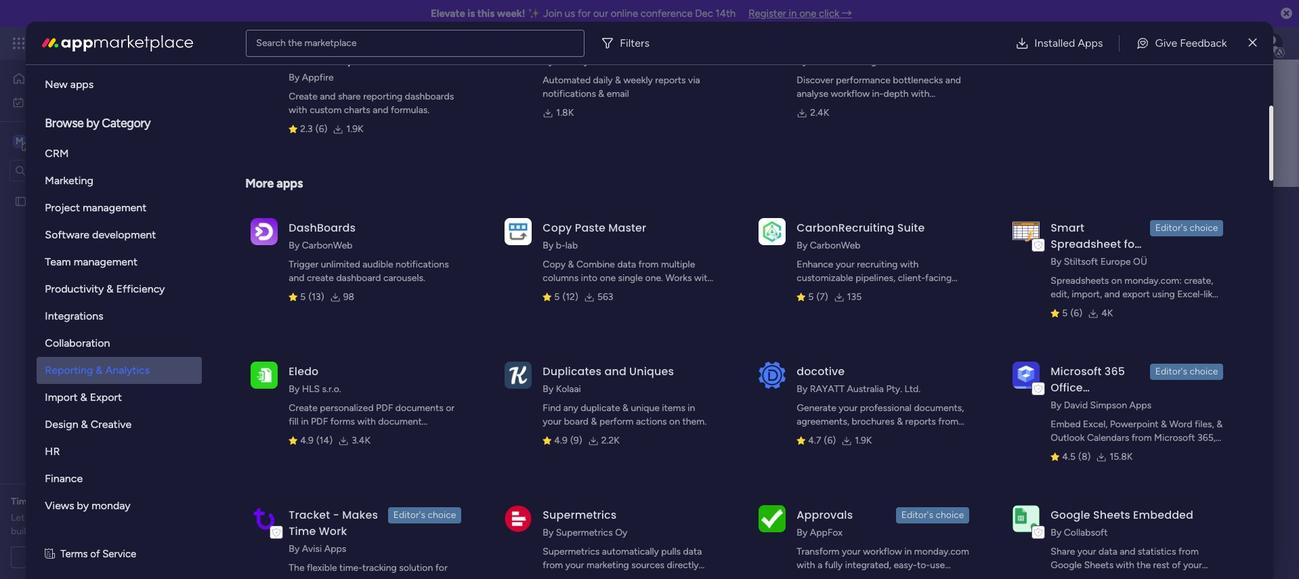 Task type: locate. For each thing, give the bounding box(es) containing it.
1 vertical spatial apps
[[1130, 400, 1152, 411]]

recruiting
[[857, 259, 898, 270]]

notifications image
[[1062, 37, 1075, 50]]

efficiency
[[116, 283, 165, 295]]

choice up home "button"
[[84, 51, 117, 64]]

workspace inside workspace selection element
[[58, 135, 111, 147]]

combine
[[577, 259, 615, 270]]

& down professional in the bottom of the page
[[897, 416, 903, 428]]

apps down work
[[324, 543, 347, 555]]

smart spreadsheet for monday
[[1051, 220, 1139, 268]]

2 vertical spatial (6)
[[824, 435, 836, 447]]

1 horizontal spatial on
[[1112, 275, 1123, 287]]

tracket
[[289, 508, 330, 523]]

main workspace down the browse
[[31, 135, 111, 147]]

time inside time for an expert review let our experts review what you've built so far. free of charge
[[11, 496, 32, 508]]

copy up b-
[[543, 220, 572, 236]]

daily
[[593, 75, 613, 86]]

0 vertical spatial main
[[31, 135, 55, 147]]

time up let
[[11, 496, 32, 508]]

charts right history,
[[924, 102, 950, 113]]

2 vertical spatial apps
[[324, 543, 347, 555]]

views by monday
[[45, 499, 131, 512]]

0 vertical spatial microsoft
[[1051, 364, 1102, 379]]

(7)
[[817, 291, 829, 303]]

m
[[16, 135, 24, 147]]

by inside carbonrecruiting suite by carbonweb
[[797, 240, 808, 251]]

editor's for -
[[394, 510, 426, 521]]

0 vertical spatial into
[[581, 272, 598, 284]]

data inside copy & combine data from multiple columns into one single one. works with subitems as well!
[[618, 259, 636, 270]]

your inside 'transform your workflow in monday.com with a fully integrated, easy-to-use review and approval tool.'
[[842, 546, 861, 558]]

4.5 (8)
[[1063, 451, 1091, 463]]

2 horizontal spatial (6)
[[1071, 308, 1083, 319]]

with down create
[[289, 104, 307, 116]]

by inside dashboards by carbonweb
[[289, 240, 300, 251]]

1 vertical spatial on
[[670, 416, 680, 428]]

dashboard
[[336, 272, 381, 284]]

4.9 left the (9) on the left bottom of the page
[[555, 435, 568, 447]]

0 vertical spatial our
[[594, 7, 609, 20]]

time down tracket
[[289, 524, 316, 539]]

and
[[946, 75, 962, 86], [320, 91, 336, 102], [953, 102, 968, 113], [373, 104, 389, 116], [289, 272, 305, 284], [1105, 289, 1121, 300], [605, 364, 627, 379], [1120, 546, 1136, 558], [827, 573, 843, 579]]

editor's choice up word
[[1156, 366, 1219, 377]]

your down collabsoft
[[1078, 546, 1097, 558]]

pipelines,
[[856, 272, 896, 284]]

supermetrics left oy at the bottom left
[[556, 527, 613, 539]]

1 horizontal spatial the
[[1137, 560, 1151, 571]]

(13)
[[309, 291, 324, 303]]

1 copy from the top
[[543, 220, 572, 236]]

files,
[[1195, 419, 1215, 430]]

and up 4k
[[1105, 289, 1121, 300]]

apps right notifications image
[[1078, 36, 1104, 49]]

terms of use image
[[45, 547, 55, 562]]

bottlenecks
[[893, 75, 944, 86]]

a inside button
[[86, 552, 91, 563]]

project
[[857, 102, 888, 113]]

a
[[86, 552, 91, 563], [818, 560, 823, 571]]

monday.com inside supermetrics automatically pulls data from your marketing sources directly into monday.com
[[562, 573, 617, 579]]

0 vertical spatial notifications
[[543, 88, 596, 100]]

1 horizontal spatial apps
[[1078, 36, 1104, 49]]

brad klo image
[[1262, 33, 1283, 54]]

with inside share your data and statistics from google sheets with the rest of your company in monday!
[[1116, 560, 1135, 571]]

for
[[578, 7, 591, 20], [289, 52, 304, 68], [1125, 237, 1139, 252], [35, 496, 47, 508], [436, 562, 448, 574]]

1 vertical spatial copy
[[543, 259, 566, 270]]

boards
[[293, 273, 326, 286]]

our inside time for an expert review let our experts review what you've built so far. free of charge
[[27, 512, 41, 524]]

choice for spreadsheet
[[1190, 222, 1219, 234]]

data up the monday!
[[1099, 546, 1118, 558]]

1 horizontal spatial microsoft
[[1155, 432, 1196, 444]]

& right "files,"
[[1217, 419, 1223, 430]]

review down transform
[[797, 573, 825, 579]]

the right search at the top
[[288, 37, 302, 48]]

5 (13)
[[300, 291, 324, 303]]

1 vertical spatial one
[[600, 272, 616, 284]]

0 vertical spatial embedded
[[1051, 396, 1112, 412]]

facing
[[926, 272, 952, 284]]

charts down share
[[344, 104, 371, 116]]

in inside 'transform your workflow in monday.com with a fully integrated, easy-to-use review and approval tool.'
[[905, 546, 912, 558]]

into down supermetrics by supermetrics oy at the left
[[543, 573, 560, 579]]

(6) right 4.7
[[824, 435, 836, 447]]

help
[[1196, 545, 1220, 559]]

inbox image
[[1092, 37, 1105, 50]]

from inside share your data and statistics from google sheets with the rest of your company in monday!
[[1179, 546, 1199, 558]]

sheets up the monday!
[[1085, 560, 1114, 571]]

home
[[31, 73, 57, 84]]

embedded
[[1051, 396, 1112, 412], [1134, 508, 1194, 523]]

work inside 'button'
[[45, 96, 66, 107]]

0 horizontal spatial notifications
[[396, 259, 449, 270]]

finance
[[45, 472, 83, 485]]

& left efficiency
[[107, 283, 114, 295]]

with down bottlenecks
[[912, 88, 930, 100]]

0 vertical spatial apps
[[70, 78, 94, 91]]

& right design
[[81, 418, 88, 431]]

0 horizontal spatial charts
[[344, 104, 371, 116]]

on inside spreadsheets on monday.com: create, edit, import, and export using excel-like features.
[[1112, 275, 1123, 287]]

carbonrecruiting
[[797, 220, 895, 236]]

0 horizontal spatial time
[[11, 496, 32, 508]]

your down the find
[[543, 416, 562, 428]]

dapulse x slim image
[[1249, 35, 1257, 51]]

apps up my work 'button'
[[70, 78, 94, 91]]

choice up solution
[[428, 510, 456, 521]]

automation
[[851, 286, 900, 297]]

browse
[[45, 116, 84, 131]]

week!
[[497, 7, 526, 20]]

your down help
[[1184, 560, 1203, 571]]

1 vertical spatial embedded
[[1134, 508, 1194, 523]]

1 vertical spatial workflow
[[864, 546, 903, 558]]

ltd
[[620, 56, 636, 67]]

0 vertical spatial google
[[1051, 508, 1091, 523]]

charge
[[92, 526, 122, 537]]

test
[[32, 196, 50, 207]]

0 vertical spatial time
[[11, 496, 32, 508]]

by inside 'dashboard hub for monday.com by appfire'
[[289, 72, 300, 83]]

statistics.
[[797, 115, 837, 127]]

ltd. right the pty.
[[905, 384, 921, 395]]

2 horizontal spatial data
[[1099, 546, 1118, 558]]

add
[[337, 225, 354, 237]]

0 vertical spatial main workspace
[[31, 135, 111, 147]]

supermetrics down supermetrics by supermetrics oy at the left
[[543, 546, 600, 558]]

0 vertical spatial workflow
[[831, 88, 870, 100]]

1.8k
[[557, 107, 574, 119]]

in up them.
[[688, 403, 696, 414]]

add workspace
[[337, 225, 405, 237]]

features.
[[1051, 302, 1088, 314]]

monday.com.
[[289, 576, 346, 579]]

recent boards
[[255, 273, 326, 286]]

automated daily & weekly reports via notifications & email
[[543, 75, 701, 100]]

2 horizontal spatial apps
[[1130, 400, 1152, 411]]

in up easy-
[[905, 546, 912, 558]]

ltd. up bottlenecks
[[891, 56, 907, 67]]

monday up home "button"
[[60, 35, 107, 51]]

terms of service
[[60, 548, 136, 560]]

supermetrics for supermetrics by supermetrics oy
[[543, 508, 617, 523]]

0 horizontal spatial data
[[618, 259, 636, 270]]

0 vertical spatial reports
[[656, 75, 686, 86]]

by right views
[[77, 499, 89, 512]]

5 left (7)
[[809, 291, 814, 303]]

2 copy from the top
[[543, 259, 566, 270]]

4.9
[[300, 435, 314, 447], [555, 435, 568, 447]]

with
[[912, 88, 930, 100], [289, 104, 307, 116], [901, 259, 919, 270], [695, 272, 713, 284], [797, 560, 816, 571], [1116, 560, 1135, 571]]

1 horizontal spatial carbonweb
[[810, 240, 861, 251]]

1 vertical spatial (6)
[[1071, 308, 1083, 319]]

for inside 'dashboard hub for monday.com by appfire'
[[289, 52, 304, 68]]

1 vertical spatial by
[[77, 499, 89, 512]]

them.
[[683, 416, 707, 428]]

by inside "google sheets embedded by collabsoft"
[[1051, 527, 1062, 539]]

into up as
[[581, 272, 598, 284]]

microsoft inside "microsoft 365 office embedded"
[[1051, 364, 1102, 379]]

0 horizontal spatial on
[[670, 416, 680, 428]]

plans
[[255, 37, 278, 49]]

0 horizontal spatial into
[[543, 573, 560, 579]]

and right bottlenecks
[[946, 75, 962, 86]]

& up export
[[96, 364, 103, 377]]

0 horizontal spatial 4.9
[[300, 435, 314, 447]]

copy inside copy & combine data from multiple columns into one single one. works with subitems as well!
[[543, 259, 566, 270]]

1 vertical spatial main workspace
[[338, 192, 512, 222]]

2.3 (6)
[[300, 123, 328, 135]]

by inside copy paste master by b-lab
[[543, 240, 554, 251]]

apps inside installed apps button
[[1078, 36, 1104, 49]]

0 vertical spatial by
[[86, 116, 99, 131]]

1 horizontal spatial charts
[[924, 102, 950, 113]]

0 vertical spatial 1.9k
[[347, 123, 364, 135]]

one inside copy & combine data from multiple columns into one single one. works with subitems as well!
[[600, 272, 616, 284]]

editor's for spreadsheet
[[1156, 222, 1188, 234]]

1.9k down create and share reporting dashboards with custom charts and formulas.
[[347, 123, 364, 135]]

choice up "files,"
[[1190, 366, 1219, 377]]

4.9 for and
[[555, 435, 568, 447]]

1 vertical spatial microsoft
[[1155, 432, 1196, 444]]

5 left (12)
[[555, 291, 560, 303]]

0 horizontal spatial one
[[600, 272, 616, 284]]

your inside enhance your recruiting with customizable pipelines, client-facing dashboards, automation & more.
[[836, 259, 855, 270]]

1 carbonweb from the left
[[302, 240, 353, 251]]

find any duplicate & unique items in your board & perform actions on them.
[[543, 403, 707, 428]]

0 vertical spatial copy
[[543, 220, 572, 236]]

avisi
[[302, 543, 322, 555]]

workflow inside 'transform your workflow in monday.com with a fully integrated, easy-to-use review and approval tool.'
[[864, 546, 903, 558]]

0 vertical spatial the
[[288, 37, 302, 48]]

editor's up to-
[[902, 510, 934, 521]]

0 vertical spatial (6)
[[316, 123, 328, 135]]

supermetrics up oy at the bottom left
[[543, 508, 617, 523]]

1 vertical spatial google
[[1051, 560, 1082, 571]]

with right works at top
[[695, 272, 713, 284]]

0 horizontal spatial apps
[[324, 543, 347, 555]]

monday.com inside 'dashboard hub for monday.com by appfire'
[[307, 52, 381, 68]]

carbonweb down the carbonrecruiting
[[810, 240, 861, 251]]

master
[[609, 220, 647, 236]]

1 google from the top
[[1051, 508, 1091, 523]]

0 horizontal spatial carbonweb
[[302, 240, 353, 251]]

for right solution
[[436, 562, 448, 574]]

0 horizontal spatial embedded
[[1051, 396, 1112, 412]]

2 google from the top
[[1051, 560, 1082, 571]]

monday.com down marketing at the bottom left of page
[[562, 573, 617, 579]]

1 horizontal spatial one
[[800, 7, 817, 20]]

one left click at the top right of page
[[800, 7, 817, 20]]

monday up charge on the bottom
[[92, 499, 131, 512]]

search everything image
[[1185, 37, 1198, 50]]

main right workspace "image" at top left
[[31, 135, 55, 147]]

& down the daily
[[599, 88, 605, 100]]

an
[[50, 496, 60, 508]]

productivity
[[45, 283, 104, 295]]

editor's choice up solution
[[394, 510, 456, 521]]

browse by category
[[45, 116, 151, 131]]

(6) for monday.com
[[316, 123, 328, 135]]

5 for carbonweb
[[300, 291, 306, 303]]

2 carbonweb from the left
[[810, 240, 861, 251]]

in inside share your data and statistics from google sheets with the rest of your company in monday!
[[1093, 573, 1100, 579]]

ltd. inside docotive by rayatt australia pty. ltd.
[[905, 384, 921, 395]]

embed excel, powerpoint & word files, & outlook calendars from microsoft 365, onedrive & sharepoint
[[1051, 419, 1223, 457]]

ltd.
[[891, 56, 907, 67], [905, 384, 921, 395]]

& right (8)
[[1093, 446, 1099, 457]]

find
[[543, 403, 561, 414]]

1 horizontal spatial notifications
[[543, 88, 596, 100]]

copy & combine data from multiple columns into one single one. works with subitems as well!
[[543, 259, 713, 297]]

management for team management
[[74, 255, 138, 268]]

appfire
[[302, 72, 334, 83]]

0 horizontal spatial work
[[45, 96, 66, 107]]

monday.com down agreements, at the right bottom
[[797, 430, 852, 441]]

1 vertical spatial the
[[1137, 560, 1151, 571]]

for down search the marketplace
[[289, 52, 304, 68]]

copy inside copy paste master by b-lab
[[543, 220, 572, 236]]

with inside create and share reporting dashboards with custom charts and formulas.
[[289, 104, 307, 116]]

duplicates
[[543, 364, 602, 379]]

0 vertical spatial sheets
[[1094, 508, 1131, 523]]

data inside supermetrics automatically pulls data from your marketing sources directly into monday.com
[[683, 546, 702, 558]]

google up company
[[1051, 560, 1082, 571]]

0 horizontal spatial our
[[27, 512, 41, 524]]

on down items
[[670, 416, 680, 428]]

0 horizontal spatial main
[[31, 135, 55, 147]]

charts inside discover performance bottlenecks and analyse workflow in-depth with animations of project history, charts and statistics.
[[924, 102, 950, 113]]

category
[[102, 116, 151, 131]]

work down new
[[45, 96, 66, 107]]

for inside time for an expert review let our experts review what you've built so far. free of charge
[[35, 496, 47, 508]]

with down transform
[[797, 560, 816, 571]]

members
[[342, 273, 388, 286]]

& left word
[[1162, 419, 1168, 430]]

review up charge on the bottom
[[77, 512, 105, 524]]

& left export
[[80, 391, 87, 404]]

supermetrics inside supermetrics automatically pulls data from your marketing sources directly into monday.com
[[543, 546, 600, 558]]

approval
[[845, 573, 882, 579]]

0 vertical spatial ltd.
[[891, 56, 907, 67]]

share
[[338, 91, 361, 102]]

sng
[[810, 56, 831, 67]]

embedded inside "google sheets embedded by collabsoft"
[[1134, 508, 1194, 523]]

0 horizontal spatial main workspace
[[31, 135, 111, 147]]

for up the oü
[[1125, 237, 1139, 252]]

embed
[[1051, 419, 1081, 430]]

1 vertical spatial management
[[83, 201, 147, 214]]

supermetrics for supermetrics automatically pulls data from your marketing sources directly into monday.com
[[543, 546, 600, 558]]

review up what
[[93, 496, 123, 508]]

(6)
[[316, 123, 328, 135], [1071, 308, 1083, 319], [824, 435, 836, 447]]

1 vertical spatial our
[[27, 512, 41, 524]]

1 horizontal spatial reports
[[906, 416, 936, 428]]

work up home "button"
[[109, 35, 134, 51]]

app logo image
[[251, 218, 278, 245], [505, 218, 532, 245], [759, 218, 786, 245], [1013, 218, 1040, 245], [251, 362, 278, 389], [505, 362, 532, 389], [759, 362, 786, 389], [1013, 362, 1040, 389], [251, 505, 278, 532], [505, 505, 532, 532], [759, 505, 786, 532], [1013, 505, 1040, 532]]

2 vertical spatial review
[[797, 573, 825, 579]]

reporting
[[363, 91, 403, 102]]

and down fully
[[827, 573, 843, 579]]

choice for 365
[[1190, 366, 1219, 377]]

perform
[[600, 416, 634, 428]]

from inside copy & combine data from multiple columns into one single one. works with subitems as well!
[[639, 259, 659, 270]]

integrated,
[[845, 560, 892, 571]]

using
[[1153, 289, 1176, 300]]

1 vertical spatial notifications
[[396, 259, 449, 270]]

1 vertical spatial main
[[338, 192, 390, 222]]

0 vertical spatial supermetrics
[[543, 508, 617, 523]]

editor's choice up create,
[[1156, 222, 1219, 234]]

and left uniques
[[605, 364, 627, 379]]

0 vertical spatial work
[[109, 35, 134, 51]]

1 vertical spatial work
[[45, 96, 66, 107]]

choice up create,
[[1190, 222, 1219, 234]]

choice up use
[[936, 510, 965, 521]]

1 vertical spatial monday
[[1051, 253, 1098, 268]]

workflow down performance
[[831, 88, 870, 100]]

your
[[836, 259, 855, 270], [839, 403, 858, 414], [543, 416, 562, 428], [842, 546, 861, 558], [1078, 546, 1097, 558], [566, 560, 585, 571], [1184, 560, 1203, 571]]

1 vertical spatial into
[[543, 573, 560, 579]]

0 vertical spatial apps
[[1078, 36, 1104, 49]]

1 horizontal spatial main
[[338, 192, 390, 222]]

from right statistics
[[1179, 546, 1199, 558]]

editor's for 365
[[1156, 366, 1188, 377]]

1 horizontal spatial work
[[109, 35, 134, 51]]

1 horizontal spatial time
[[289, 524, 316, 539]]

join
[[543, 7, 563, 20]]

embedded inside "microsoft 365 office embedded"
[[1051, 396, 1112, 412]]

main
[[31, 135, 55, 147], [338, 192, 390, 222]]

collaboration
[[45, 337, 110, 350]]

0 horizontal spatial the
[[288, 37, 302, 48]]

data inside share your data and statistics from google sheets with the rest of your company in monday!
[[1099, 546, 1118, 558]]

option
[[0, 189, 173, 192]]

spreadsheets on monday.com: create, edit, import, and export using excel-like features.
[[1051, 275, 1218, 314]]

invite members image
[[1122, 37, 1135, 50]]

apps for more apps
[[277, 176, 303, 191]]

5
[[300, 291, 306, 303], [555, 291, 560, 303], [809, 291, 814, 303], [1063, 308, 1068, 319]]

from down supermetrics by supermetrics oy at the left
[[543, 560, 563, 571]]

(6) right 2.3
[[316, 123, 328, 135]]

see plans
[[237, 37, 278, 49]]

& down client-
[[902, 286, 908, 297]]

5 for master
[[555, 291, 560, 303]]

0 horizontal spatial apps
[[70, 78, 94, 91]]

trigger unlimited audible notifications and create dashboard carousels.
[[289, 259, 449, 284]]

views
[[45, 499, 74, 512]]

and down the trigger
[[289, 272, 305, 284]]

1 vertical spatial sheets
[[1085, 560, 1114, 571]]

notifications up permissions
[[396, 259, 449, 270]]

on down europe
[[1112, 275, 1123, 287]]

oy
[[615, 527, 628, 539]]

1.9k down the brochures at the bottom of the page
[[855, 435, 872, 447]]

share
[[1051, 546, 1076, 558]]

2 4.9 from the left
[[555, 435, 568, 447]]

australia
[[847, 384, 884, 395]]

1 horizontal spatial embedded
[[1134, 508, 1194, 523]]

by down my work 'button'
[[86, 116, 99, 131]]

feedback
[[1181, 36, 1228, 49]]

135
[[848, 291, 862, 303]]

and up the monday!
[[1120, 546, 1136, 558]]

0 vertical spatial workspace
[[58, 135, 111, 147]]

1 vertical spatial ltd.
[[905, 384, 921, 395]]

0 horizontal spatial a
[[86, 552, 91, 563]]

1 4.9 from the left
[[300, 435, 314, 447]]

5 (12)
[[555, 291, 579, 303]]

create and share reporting dashboards with custom charts and formulas.
[[289, 91, 454, 116]]

your up the customizable
[[836, 259, 855, 270]]

0 horizontal spatial 1.9k
[[347, 123, 364, 135]]

so
[[32, 526, 42, 537]]

supermetrics automatically pulls data from your marketing sources directly into monday.com
[[543, 546, 702, 579]]

1 vertical spatial 1.9k
[[855, 435, 872, 447]]

1 horizontal spatial a
[[818, 560, 823, 571]]

in right register
[[789, 7, 797, 20]]

fantasy
[[556, 56, 589, 67]]

for left an
[[35, 496, 47, 508]]

from down documents,
[[939, 416, 959, 428]]

5 left (13)
[[300, 291, 306, 303]]

1 vertical spatial apps
[[277, 176, 303, 191]]

0 horizontal spatial microsoft
[[1051, 364, 1102, 379]]

1 horizontal spatial data
[[683, 546, 702, 558]]

1 horizontal spatial 4.9
[[555, 435, 568, 447]]

0 vertical spatial on
[[1112, 275, 1123, 287]]

2 vertical spatial workspace
[[357, 225, 402, 237]]

with up the monday!
[[1116, 560, 1135, 571]]

0 vertical spatial monday
[[60, 35, 107, 51]]

carbonweb down dashboards
[[302, 240, 353, 251]]

google up collabsoft
[[1051, 508, 1091, 523]]

and inside 'transform your workflow in monday.com with a fully integrated, easy-to-use review and approval tool.'
[[827, 573, 843, 579]]

4.9 left (14)
[[300, 435, 314, 447]]

project management
[[45, 201, 147, 214]]

from down 'powerpoint'
[[1132, 432, 1152, 444]]

fully
[[825, 560, 843, 571]]



Task type: vqa. For each thing, say whether or not it's contained in the screenshot.
the bottom notifications
yes



Task type: describe. For each thing, give the bounding box(es) containing it.
with inside copy & combine data from multiple columns into one single one. works with subitems as well!
[[695, 272, 713, 284]]

-
[[333, 508, 340, 523]]

more.
[[910, 286, 934, 297]]

data for supermetrics
[[683, 546, 702, 558]]

editor's up home "button"
[[45, 51, 81, 64]]

and down reporting
[[373, 104, 389, 116]]

terms
[[60, 548, 88, 560]]

the inside share your data and statistics from google sheets with the rest of your company in monday!
[[1137, 560, 1151, 571]]

well!
[[596, 286, 615, 297]]

4.7
[[809, 435, 822, 447]]

main workspace inside workspace selection element
[[31, 135, 111, 147]]

duplicate
[[581, 403, 620, 414]]

time inside tracket - makes time work
[[289, 524, 316, 539]]

apps marketplace image
[[42, 35, 193, 51]]

help image
[[1214, 37, 1228, 50]]

create
[[289, 91, 318, 102]]

via
[[689, 75, 701, 86]]

built
[[11, 526, 30, 537]]

public board image
[[14, 195, 27, 208]]

your inside find any duplicate & unique items in your board & perform actions on them.
[[543, 416, 562, 428]]

4k
[[1102, 308, 1114, 319]]

5 for by
[[809, 291, 814, 303]]

weekly
[[624, 75, 653, 86]]

5 down edit,
[[1063, 308, 1068, 319]]

main inside workspace selection element
[[31, 135, 55, 147]]

company
[[1051, 573, 1091, 579]]

test list box
[[0, 187, 173, 396]]

simpson
[[1091, 400, 1128, 411]]

2 vertical spatial monday
[[92, 499, 131, 512]]

marketplace
[[305, 37, 357, 48]]

client-
[[898, 272, 926, 284]]

discover performance bottlenecks and analyse workflow in-depth with animations of project history, charts and statistics.
[[797, 75, 968, 127]]

4.9 for by
[[300, 435, 314, 447]]

new
[[45, 78, 68, 91]]

editor's choice up home "button"
[[45, 51, 117, 64]]

editor's choice up use
[[902, 510, 965, 521]]

schedule a meeting
[[44, 552, 128, 563]]

and inside share your data and statistics from google sheets with the rest of your company in monday!
[[1120, 546, 1136, 558]]

create
[[307, 272, 334, 284]]

editor's choice for spreadsheet
[[1156, 222, 1219, 234]]

Main workspace field
[[335, 192, 1245, 222]]

sheets inside share your data and statistics from google sheets with the rest of your company in monday!
[[1085, 560, 1114, 571]]

give feedback link
[[1126, 29, 1238, 57]]

by for views
[[77, 499, 89, 512]]

of inside share your data and statistics from google sheets with the rest of your company in monday!
[[1172, 560, 1181, 571]]

microsoft 365 office embedded
[[1051, 364, 1126, 412]]

docotive
[[797, 364, 845, 379]]

work for my
[[45, 96, 66, 107]]

and inside 'duplicates and uniques by kolaai'
[[605, 364, 627, 379]]

carbonweb inside carbonrecruiting suite by carbonweb
[[810, 240, 861, 251]]

reports inside automated daily & weekly reports via notifications & email
[[656, 75, 686, 86]]

apps for new apps
[[70, 78, 94, 91]]

from inside supermetrics automatically pulls data from your marketing sources directly into monday.com
[[543, 560, 563, 571]]

& inside copy & combine data from multiple columns into one single one. works with subitems as well!
[[568, 259, 574, 270]]

for inside the flexible time-tracking solution for monday.com. easily log hours o
[[436, 562, 448, 574]]

review inside 'transform your workflow in monday.com with a fully integrated, easy-to-use review and approval tool.'
[[797, 573, 825, 579]]

subitems
[[543, 286, 582, 297]]

by inside 'duplicates and uniques by kolaai'
[[543, 384, 554, 395]]

& down duplicate
[[591, 416, 597, 428]]

365
[[1105, 364, 1126, 379]]

and up custom
[[320, 91, 336, 102]]

15.8k
[[1110, 451, 1133, 463]]

permissions
[[404, 273, 461, 286]]

apps image
[[1151, 37, 1165, 50]]

4.5
[[1063, 451, 1076, 463]]

actions
[[636, 416, 667, 428]]

0 vertical spatial one
[[800, 7, 817, 20]]

with inside enhance your recruiting with customizable pipelines, client-facing dashboards, automation & more.
[[901, 259, 919, 270]]

from inside embed excel, powerpoint & word files, & outlook calendars from microsoft 365, onedrive & sharepoint
[[1132, 432, 1152, 444]]

your inside supermetrics automatically pulls data from your marketing sources directly into monday.com
[[566, 560, 585, 571]]

discover
[[797, 75, 834, 86]]

suite
[[898, 220, 925, 236]]

from inside the generate your professional documents, agreements, brochures & reports from monday.com
[[939, 416, 959, 428]]

editor's choice for 365
[[1156, 366, 1219, 377]]

by fantasy media ltd
[[543, 56, 636, 67]]

by appfox
[[797, 527, 843, 539]]

charts inside create and share reporting dashboards with custom charts and formulas.
[[344, 104, 371, 116]]

monday inside smart spreadsheet for monday
[[1051, 253, 1098, 268]]

with inside 'transform your workflow in monday.com with a fully integrated, easy-to-use review and approval tool.'
[[797, 560, 816, 571]]

terms of service link
[[60, 547, 136, 562]]

hub
[[353, 36, 376, 52]]

click
[[819, 7, 840, 20]]

for inside smart spreadsheet for monday
[[1125, 237, 1139, 252]]

work for monday
[[109, 35, 134, 51]]

select product image
[[12, 37, 26, 50]]

and inside spreadsheets on monday.com: create, edit, import, and export using excel-like features.
[[1105, 289, 1121, 300]]

workspace selection element
[[13, 133, 113, 151]]

export
[[90, 391, 122, 404]]

reports inside the generate your professional documents, agreements, brochures & reports from monday.com
[[906, 416, 936, 428]]

0 vertical spatial management
[[137, 35, 211, 51]]

pty.
[[887, 384, 903, 395]]

dec
[[695, 7, 714, 20]]

more
[[246, 176, 274, 191]]

5 (7)
[[809, 291, 829, 303]]

monday.com inside 'transform your workflow in monday.com with a fully integrated, easy-to-use review and approval tool.'
[[915, 546, 970, 558]]

data for copy paste master
[[618, 259, 636, 270]]

workflow inside discover performance bottlenecks and analyse workflow in-depth with animations of project history, charts and statistics.
[[831, 88, 870, 100]]

with inside discover performance bottlenecks and analyse workflow in-depth with animations of project history, charts and statistics.
[[912, 88, 930, 100]]

by stiltsoft europe oü
[[1051, 256, 1148, 268]]

(14)
[[316, 435, 333, 447]]

creative
[[91, 418, 132, 431]]

1 vertical spatial supermetrics
[[556, 527, 613, 539]]

& up perform
[[623, 403, 629, 414]]

team management
[[45, 255, 138, 268]]

(12)
[[563, 291, 579, 303]]

animations
[[797, 102, 843, 113]]

register in one click → link
[[749, 7, 853, 20]]

see
[[237, 37, 253, 49]]

analyse
[[797, 88, 829, 100]]

workspace image
[[13, 134, 26, 149]]

you've
[[131, 512, 158, 524]]

google inside "google sheets embedded by collabsoft"
[[1051, 508, 1091, 523]]

notifications inside automated daily & weekly reports via notifications & email
[[543, 88, 596, 100]]

5 (6)
[[1063, 308, 1083, 319]]

meeting
[[93, 552, 128, 563]]

dashboards
[[405, 91, 454, 102]]

formulas.
[[391, 104, 430, 116]]

for right us
[[578, 7, 591, 20]]

tracket - makes time work
[[289, 508, 378, 539]]

into inside supermetrics automatically pulls data from your marketing sources directly into monday.com
[[543, 573, 560, 579]]

makes
[[342, 508, 378, 523]]

1 vertical spatial workspace
[[396, 192, 512, 222]]

analytics
[[105, 364, 150, 377]]

give feedback
[[1156, 36, 1228, 49]]

management for project management
[[83, 201, 147, 214]]

copy for paste
[[543, 220, 572, 236]]

unlimited
[[321, 259, 360, 270]]

3.4k
[[352, 435, 371, 447]]

1.9k for australia
[[855, 435, 872, 447]]

1 horizontal spatial main workspace
[[338, 192, 512, 222]]

by inside supermetrics by supermetrics oy
[[543, 527, 554, 539]]

transform
[[797, 546, 840, 558]]

filters button
[[596, 29, 661, 57]]

free
[[60, 526, 79, 537]]

in inside find any duplicate & unique items in your board & perform actions on them.
[[688, 403, 696, 414]]

1 horizontal spatial our
[[594, 7, 609, 20]]

1.9k for monday.com
[[347, 123, 364, 135]]

0 vertical spatial review
[[93, 496, 123, 508]]

time for an expert review let our experts review what you've built so far. free of charge
[[11, 496, 158, 537]]

oü
[[1134, 256, 1148, 268]]

monday.com inside the generate your professional documents, agreements, brochures & reports from monday.com
[[797, 430, 852, 441]]

crm
[[45, 147, 69, 160]]

notifications inside trigger unlimited audible notifications and create dashboard carousels.
[[396, 259, 449, 270]]

(6) for australia
[[824, 435, 836, 447]]

conference
[[641, 7, 693, 20]]

on inside find any duplicate & unique items in your board & perform actions on them.
[[670, 416, 680, 428]]

a inside 'transform your workflow in monday.com with a fully integrated, easy-to-use review and approval tool.'
[[818, 560, 823, 571]]

excel-
[[1178, 289, 1204, 300]]

& inside the generate your professional documents, agreements, brochures & reports from monday.com
[[897, 416, 903, 428]]

performance
[[836, 75, 891, 86]]

s.r.o.
[[322, 384, 341, 395]]

spreadsheet
[[1051, 237, 1122, 252]]

1 vertical spatial review
[[77, 512, 105, 524]]

and right history,
[[953, 102, 968, 113]]

europe
[[1101, 256, 1131, 268]]

by inside 'eledo by hls s.r.o.'
[[289, 384, 300, 395]]

customizable
[[797, 272, 854, 284]]

and inside trigger unlimited audible notifications and create dashboard carousels.
[[289, 272, 305, 284]]

give
[[1156, 36, 1178, 49]]

integrations
[[45, 310, 104, 323]]

& up email
[[615, 75, 621, 86]]

Search in workspace field
[[28, 163, 113, 178]]

marketing
[[45, 174, 93, 187]]

editor's choice for -
[[394, 510, 456, 521]]

expert
[[62, 496, 91, 508]]

online
[[611, 7, 638, 20]]

by avisi apps
[[289, 543, 347, 555]]

by for browse
[[86, 116, 99, 131]]

b-
[[556, 240, 566, 251]]

dashboards by carbonweb
[[289, 220, 356, 251]]

google inside share your data and statistics from google sheets with the rest of your company in monday!
[[1051, 560, 1082, 571]]

of inside time for an expert review let our experts review what you've built so far. free of charge
[[81, 526, 90, 537]]

of inside discover performance bottlenecks and analyse workflow in-depth with animations of project history, charts and statistics.
[[846, 102, 855, 113]]

microsoft inside embed excel, powerpoint & word files, & outlook calendars from microsoft 365, onedrive & sharepoint
[[1155, 432, 1196, 444]]

unique
[[631, 403, 660, 414]]

into inside copy & combine data from multiple columns into one single one. works with subitems as well!
[[581, 272, 598, 284]]

choice for -
[[428, 510, 456, 521]]

onedrive
[[1051, 446, 1091, 457]]

your inside the generate your professional documents, agreements, brochures & reports from monday.com
[[839, 403, 858, 414]]

copy for &
[[543, 259, 566, 270]]

by inside docotive by rayatt australia pty. ltd.
[[797, 384, 808, 395]]

carbonweb inside dashboards by carbonweb
[[302, 240, 353, 251]]

& inside enhance your recruiting with customizable pipelines, client-facing dashboards, automation & more.
[[902, 286, 908, 297]]

team
[[45, 255, 71, 268]]

carousels.
[[383, 272, 426, 284]]

sheets inside "google sheets embedded by collabsoft"
[[1094, 508, 1131, 523]]



